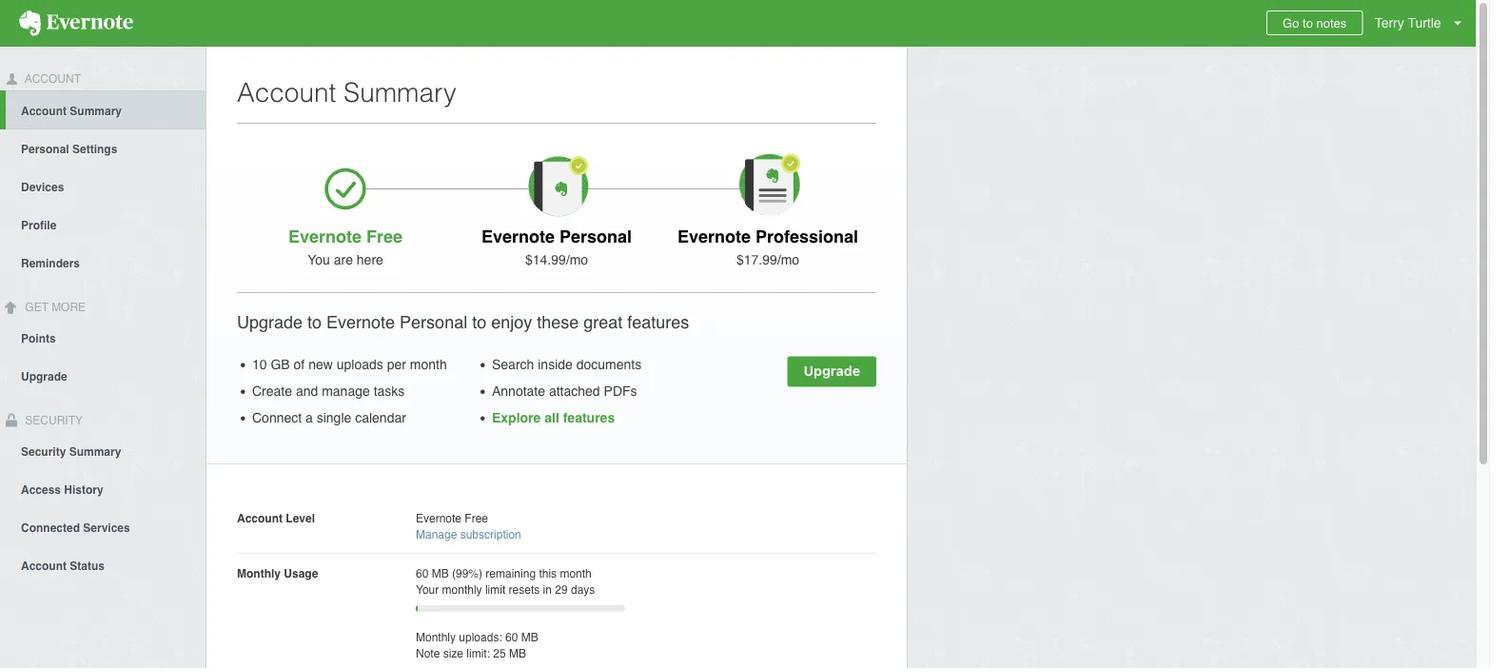 Task type: vqa. For each thing, say whether or not it's contained in the screenshot.
tab list
no



Task type: locate. For each thing, give the bounding box(es) containing it.
annotate attached pdfs
[[492, 384, 637, 399]]

account
[[22, 72, 81, 86], [237, 77, 336, 108], [21, 104, 67, 118], [237, 512, 283, 525], [21, 559, 67, 572]]

terry turtle
[[1375, 15, 1442, 30]]

evernote inside evernote professional $17.99/ mo
[[678, 227, 751, 246]]

0 vertical spatial monthly
[[237, 567, 281, 580]]

evernote up $14.99/ on the left top of page
[[482, 227, 555, 246]]

1 horizontal spatial mo
[[781, 252, 800, 267]]

mo down professional
[[781, 252, 800, 267]]

attached
[[549, 384, 600, 399]]

terry
[[1375, 15, 1404, 30]]

a
[[306, 410, 313, 425]]

profile link
[[0, 205, 206, 243]]

60 mb (99%) remaining this month your monthly limit resets in 29 days
[[416, 567, 595, 596]]

evernote for evernote free
[[288, 227, 362, 246]]

0 horizontal spatial month
[[410, 357, 447, 372]]

remaining
[[486, 567, 536, 580]]

1 mo from the left
[[570, 252, 588, 267]]

mo inside evernote professional $17.99/ mo
[[781, 252, 800, 267]]

month
[[410, 357, 447, 372], [560, 567, 592, 580]]

0 horizontal spatial free
[[366, 227, 403, 246]]

1 horizontal spatial month
[[560, 567, 592, 580]]

0 horizontal spatial personal
[[21, 143, 69, 156]]

0 horizontal spatial upgrade
[[21, 370, 67, 383]]

account summary
[[237, 77, 457, 108], [21, 104, 122, 118]]

0 horizontal spatial features
[[563, 410, 615, 425]]

uploads
[[337, 357, 383, 372]]

0 vertical spatial security
[[22, 414, 83, 427]]

your
[[416, 583, 439, 596]]

monthly inside monthly uploads: 60 mb note size limit: 25 mb
[[416, 631, 456, 644]]

explore all features link
[[492, 410, 615, 425]]

monthly
[[442, 583, 482, 596]]

account inside account status link
[[21, 559, 67, 572]]

get more
[[22, 301, 86, 314]]

free inside evernote free you are here
[[366, 227, 403, 246]]

60 up 25
[[505, 631, 518, 644]]

1 vertical spatial 60
[[505, 631, 518, 644]]

0 vertical spatial mb
[[432, 567, 449, 580]]

$17.99/
[[737, 252, 781, 267]]

profile
[[21, 219, 56, 232]]

evernote up uploads
[[326, 312, 395, 332]]

mo
[[570, 252, 588, 267], [781, 252, 800, 267]]

usage
[[284, 567, 318, 580]]

1 vertical spatial personal
[[560, 227, 632, 246]]

these
[[537, 312, 579, 332]]

60 up your
[[416, 567, 429, 580]]

features right the great
[[627, 312, 689, 332]]

evernote up you
[[288, 227, 362, 246]]

mb inside 60 mb (99%) remaining this month your monthly limit resets in 29 days
[[432, 567, 449, 580]]

terry turtle link
[[1370, 0, 1476, 47]]

tasks
[[374, 384, 405, 399]]

1 horizontal spatial features
[[627, 312, 689, 332]]

evernote for evernote personal
[[482, 227, 555, 246]]

1 vertical spatial monthly
[[416, 631, 456, 644]]

to right the go
[[1303, 16, 1313, 30]]

and
[[296, 384, 318, 399]]

evernote
[[288, 227, 362, 246], [482, 227, 555, 246], [678, 227, 751, 246], [326, 312, 395, 332], [416, 512, 462, 525]]

mb up your
[[432, 567, 449, 580]]

2 horizontal spatial upgrade
[[804, 363, 860, 378]]

new
[[308, 357, 333, 372]]

are
[[334, 252, 353, 267]]

2 horizontal spatial to
[[1303, 16, 1313, 30]]

month right per
[[410, 357, 447, 372]]

free inside evernote free manage subscription
[[465, 512, 488, 525]]

connected services
[[21, 521, 130, 534]]

connect a single calendar
[[252, 410, 406, 425]]

0 vertical spatial personal
[[21, 143, 69, 156]]

upgrade link
[[788, 356, 877, 387], [0, 357, 206, 395]]

mo up these
[[570, 252, 588, 267]]

month up days
[[560, 567, 592, 580]]

evernote image
[[0, 10, 152, 36]]

monthly up note
[[416, 631, 456, 644]]

monthly left usage
[[237, 567, 281, 580]]

1 vertical spatial security
[[21, 445, 66, 458]]

0 horizontal spatial monthly
[[237, 567, 281, 580]]

1 horizontal spatial to
[[472, 312, 486, 332]]

1 upgrade link from the left
[[788, 356, 877, 387]]

note
[[416, 647, 440, 660]]

account status
[[21, 559, 105, 572]]

0 vertical spatial free
[[366, 227, 403, 246]]

0 horizontal spatial 60
[[416, 567, 429, 580]]

inside
[[538, 357, 573, 372]]

evernote up $17.99/
[[678, 227, 751, 246]]

security up security summary
[[22, 414, 83, 427]]

10 gb of new uploads per month
[[252, 357, 447, 372]]

0 horizontal spatial to
[[307, 312, 322, 332]]

get
[[25, 301, 48, 314]]

free up the manage subscription "link"
[[465, 512, 488, 525]]

devices
[[21, 181, 64, 194]]

size
[[443, 647, 464, 660]]

1 horizontal spatial free
[[465, 512, 488, 525]]

0 vertical spatial 60
[[416, 567, 429, 580]]

gb
[[271, 357, 290, 372]]

account inside account summary link
[[21, 104, 67, 118]]

features
[[627, 312, 689, 332], [563, 410, 615, 425]]

0 horizontal spatial upgrade link
[[0, 357, 206, 395]]

security
[[22, 414, 83, 427], [21, 445, 66, 458]]

features down the attached
[[563, 410, 615, 425]]

1 horizontal spatial upgrade
[[237, 312, 303, 332]]

free up here
[[366, 227, 403, 246]]

2 horizontal spatial personal
[[560, 227, 632, 246]]

to up new at the left bottom of the page
[[307, 312, 322, 332]]

history
[[64, 483, 103, 496]]

mo inside evernote personal $14.99/ mo
[[570, 252, 588, 267]]

more
[[52, 301, 86, 314]]

summary
[[344, 77, 457, 108], [70, 104, 122, 118], [69, 445, 121, 458]]

evernote inside evernote free you are here
[[288, 227, 362, 246]]

personal up $14.99/ on the left top of page
[[560, 227, 632, 246]]

0 horizontal spatial mo
[[570, 252, 588, 267]]

go to notes link
[[1267, 10, 1363, 35]]

1 vertical spatial month
[[560, 567, 592, 580]]

connected
[[21, 521, 80, 534]]

personal up devices
[[21, 143, 69, 156]]

1 vertical spatial free
[[465, 512, 488, 525]]

create
[[252, 384, 292, 399]]

manage
[[416, 528, 457, 541]]

explore all features
[[492, 410, 615, 425]]

points
[[21, 332, 56, 345]]

to
[[1303, 16, 1313, 30], [307, 312, 322, 332], [472, 312, 486, 332]]

personal inside evernote personal $14.99/ mo
[[560, 227, 632, 246]]

1 horizontal spatial upgrade link
[[788, 356, 877, 387]]

mb right 25
[[509, 647, 526, 660]]

personal up per
[[400, 312, 467, 332]]

security up access
[[21, 445, 66, 458]]

mo for professional
[[781, 252, 800, 267]]

to left enjoy
[[472, 312, 486, 332]]

connected services link
[[0, 508, 206, 546]]

access history
[[21, 483, 103, 496]]

personal
[[21, 143, 69, 156], [560, 227, 632, 246], [400, 312, 467, 332]]

mb down resets
[[521, 631, 538, 644]]

1 horizontal spatial personal
[[400, 312, 467, 332]]

evernote inside evernote personal $14.99/ mo
[[482, 227, 555, 246]]

0 vertical spatial month
[[410, 357, 447, 372]]

1 horizontal spatial monthly
[[416, 631, 456, 644]]

uploads:
[[459, 631, 502, 644]]

2 mo from the left
[[781, 252, 800, 267]]

evernote for evernote professional
[[678, 227, 751, 246]]

evernote up manage
[[416, 512, 462, 525]]

calendar
[[355, 410, 406, 425]]

1 horizontal spatial 60
[[505, 631, 518, 644]]

60
[[416, 567, 429, 580], [505, 631, 518, 644]]

you
[[308, 252, 330, 267]]

mb
[[432, 567, 449, 580], [521, 631, 538, 644], [509, 647, 526, 660]]

access
[[21, 483, 61, 496]]

upgrade
[[237, 312, 303, 332], [804, 363, 860, 378], [21, 370, 67, 383]]

limit
[[485, 583, 506, 596]]



Task type: describe. For each thing, give the bounding box(es) containing it.
go
[[1283, 16, 1299, 30]]

monthly for monthly uploads: 60 mb note size limit: 25 mb
[[416, 631, 456, 644]]

explore
[[492, 410, 541, 425]]

2 vertical spatial personal
[[400, 312, 467, 332]]

1 vertical spatial features
[[563, 410, 615, 425]]

professional
[[756, 227, 858, 246]]

upgrade for upgrade to evernote personal to enjoy these great features
[[237, 312, 303, 332]]

per
[[387, 357, 406, 372]]

monthly usage
[[237, 567, 318, 580]]

summary for account summary link
[[70, 104, 122, 118]]

security summary
[[21, 445, 121, 458]]

evernote free manage subscription
[[416, 512, 521, 541]]

$14.99/
[[525, 252, 570, 267]]

60 inside monthly uploads: 60 mb note size limit: 25 mb
[[505, 631, 518, 644]]

account level
[[237, 512, 315, 525]]

10
[[252, 357, 267, 372]]

devices link
[[0, 167, 206, 205]]

reminders link
[[0, 243, 206, 282]]

annotate
[[492, 384, 545, 399]]

in
[[543, 583, 552, 596]]

upgrade for second upgrade link from the left
[[21, 370, 67, 383]]

services
[[83, 521, 130, 534]]

0 horizontal spatial account summary
[[21, 104, 122, 118]]

account summary link
[[6, 90, 206, 129]]

evernote personal $14.99/ mo
[[482, 227, 632, 267]]

0 vertical spatial features
[[627, 312, 689, 332]]

pdfs
[[604, 384, 637, 399]]

month inside 60 mb (99%) remaining this month your monthly limit resets in 29 days
[[560, 567, 592, 580]]

mo for personal
[[570, 252, 588, 267]]

status
[[70, 559, 105, 572]]

this
[[539, 567, 557, 580]]

points link
[[0, 318, 206, 357]]

manage
[[322, 384, 370, 399]]

settings
[[72, 143, 117, 156]]

connect
[[252, 410, 302, 425]]

monthly uploads: 60 mb note size limit: 25 mb
[[416, 631, 538, 660]]

25
[[493, 647, 506, 660]]

to for notes
[[1303, 16, 1313, 30]]

free for evernote free manage subscription
[[465, 512, 488, 525]]

2 upgrade link from the left
[[0, 357, 206, 395]]

security summary link
[[0, 431, 206, 470]]

upgrade for first upgrade link
[[804, 363, 860, 378]]

resets
[[509, 583, 540, 596]]

documents
[[576, 357, 642, 372]]

subscription
[[460, 528, 521, 541]]

enjoy
[[491, 312, 532, 332]]

evernote link
[[0, 0, 152, 47]]

(99%)
[[452, 567, 483, 580]]

of
[[294, 357, 305, 372]]

go to notes
[[1283, 16, 1347, 30]]

60 inside 60 mb (99%) remaining this month your monthly limit resets in 29 days
[[416, 567, 429, 580]]

here
[[357, 252, 383, 267]]

access history link
[[0, 470, 206, 508]]

all
[[545, 410, 559, 425]]

search
[[492, 357, 534, 372]]

1 horizontal spatial account summary
[[237, 77, 457, 108]]

single
[[317, 410, 351, 425]]

search inside documents
[[492, 357, 642, 372]]

reminders
[[21, 257, 80, 270]]

evernote free you are here
[[288, 227, 403, 267]]

monthly for monthly usage
[[237, 567, 281, 580]]

evernote professional $17.99/ mo
[[678, 227, 858, 267]]

free for evernote free you are here
[[366, 227, 403, 246]]

upgrade to evernote personal to enjoy these great features
[[237, 312, 689, 332]]

great
[[584, 312, 623, 332]]

turtle
[[1408, 15, 1442, 30]]

to for evernote
[[307, 312, 322, 332]]

notes
[[1317, 16, 1347, 30]]

summary for security summary link
[[69, 445, 121, 458]]

2 vertical spatial mb
[[509, 647, 526, 660]]

account status link
[[0, 546, 206, 584]]

security for security summary
[[21, 445, 66, 458]]

days
[[571, 583, 595, 596]]

1 vertical spatial mb
[[521, 631, 538, 644]]

create and manage tasks
[[252, 384, 405, 399]]

personal settings link
[[0, 129, 206, 167]]

limit:
[[467, 647, 490, 660]]

personal settings
[[21, 143, 117, 156]]

security for security
[[22, 414, 83, 427]]

manage subscription link
[[416, 528, 521, 541]]

evernote inside evernote free manage subscription
[[416, 512, 462, 525]]

level
[[286, 512, 315, 525]]

29
[[555, 583, 568, 596]]



